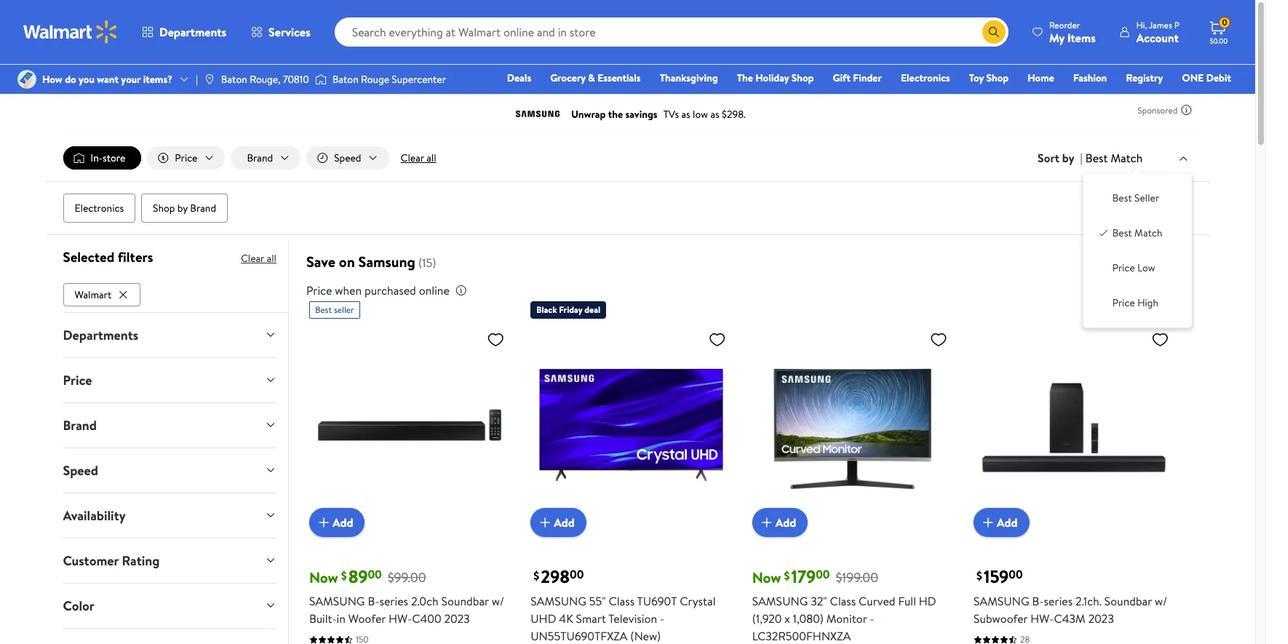 Task type: vqa. For each thing, say whether or not it's contained in the screenshot.
1
no



Task type: locate. For each thing, give the bounding box(es) containing it.
samsung up 4k
[[531, 593, 587, 609]]

best match right the best match option
[[1113, 226, 1163, 240]]

3 samsung from the left
[[752, 593, 808, 609]]

departments inside popup button
[[159, 24, 226, 40]]

2.1ch.
[[1076, 593, 1102, 609]]

gift finder link
[[826, 70, 889, 86]]

walmart+
[[1188, 91, 1231, 106]]

speed inside sort and filter section element
[[334, 151, 361, 165]]

1 horizontal spatial clear all button
[[395, 146, 442, 170]]

selected filters
[[63, 247, 153, 266]]

brand inside sort and filter section element
[[247, 151, 273, 165]]

deals
[[507, 71, 531, 85]]

un55tu690tfxza
[[531, 628, 628, 644]]

0 horizontal spatial all
[[267, 251, 276, 266]]

finder
[[853, 71, 882, 85]]

samsung inside samsung b-series 2.1ch. soundbar w/ subwoofer hw-c43m 2023
[[974, 593, 1030, 609]]

2 series from the left
[[1044, 593, 1073, 609]]

0 vertical spatial by
[[1062, 150, 1075, 166]]

1 vertical spatial clear all
[[241, 251, 276, 266]]

add up $ 298 00
[[554, 515, 575, 531]]

by for sort
[[1062, 150, 1075, 166]]

best match up the 'best seller' at the right top of page
[[1086, 150, 1143, 166]]

add button for 159
[[974, 508, 1030, 537]]

2 horizontal spatial shop
[[986, 71, 1009, 85]]

1 add from the left
[[333, 515, 353, 531]]

electronics up applied filters section element
[[75, 201, 124, 215]]

speed button
[[306, 146, 389, 170], [51, 448, 288, 493]]

1 horizontal spatial series
[[1044, 593, 1073, 609]]

4 00 from the left
[[1009, 567, 1023, 583]]

Search search field
[[335, 17, 1009, 47]]

samsung up subwoofer
[[974, 593, 1030, 609]]

add up 89
[[333, 515, 353, 531]]

1 vertical spatial |
[[1080, 150, 1083, 166]]

0 horizontal spatial speed button
[[51, 448, 288, 493]]

clear all button
[[395, 146, 442, 170], [241, 247, 276, 270]]

| right items?
[[196, 72, 198, 87]]

best inside popup button
[[1086, 150, 1108, 166]]

1 vertical spatial all
[[267, 251, 276, 266]]

now for 89
[[309, 568, 338, 588]]

1 add button from the left
[[309, 508, 365, 537]]

class up monitor
[[830, 593, 856, 609]]

home link
[[1021, 70, 1061, 86]]

1 horizontal spatial departments
[[159, 24, 226, 40]]

1 horizontal spatial baton
[[332, 72, 359, 87]]

hw- down 2.0ch
[[389, 611, 412, 627]]

2 now from the left
[[752, 568, 781, 588]]

brand for the bottom brand dropdown button
[[63, 416, 97, 434]]

class inside samsung 55" class tu690t crystal uhd 4k smart television - un55tu690tfxza (new)
[[609, 593, 635, 609]]

departments tab
[[51, 313, 288, 357]]

2 vertical spatial brand
[[63, 416, 97, 434]]

w/
[[492, 593, 504, 609], [1155, 593, 1168, 609]]

add to favorites list, samsung 32" class curved full hd (1,920 x 1,080) monitor - lc32r500fhnxza image
[[930, 330, 948, 349]]

1 add to cart image from the left
[[315, 514, 333, 532]]

the holiday shop
[[737, 71, 814, 85]]

3 add to cart image from the left
[[758, 514, 776, 532]]

shop right the holiday
[[792, 71, 814, 85]]

2 add to cart image from the left
[[537, 514, 554, 532]]

0 horizontal spatial clear all button
[[241, 247, 276, 270]]

1 now from the left
[[309, 568, 338, 588]]

1 hw- from the left
[[389, 611, 412, 627]]

home
[[1028, 71, 1054, 85]]

match up the 'best seller' at the right top of page
[[1111, 150, 1143, 166]]

0 horizontal spatial soundbar
[[441, 593, 489, 609]]

$ left 159
[[977, 567, 982, 583]]

samsung 55" class tu690t crystal uhd 4k smart television - un55tu690tfxza (new) image
[[531, 325, 732, 526]]

2 b- from the left
[[1032, 593, 1044, 609]]

$ inside now $ 89 00 $99.00 samsung b-series 2.0ch soundbar w/ built-in woofer hw-c400 2023
[[341, 567, 347, 583]]

1 series from the left
[[379, 593, 408, 609]]

2 00 from the left
[[570, 567, 584, 583]]

items?
[[143, 72, 172, 87]]

brand
[[247, 151, 273, 165], [190, 201, 216, 215], [63, 416, 97, 434]]

1 horizontal spatial |
[[1080, 150, 1083, 166]]

|
[[196, 72, 198, 87], [1080, 150, 1083, 166]]

1 horizontal spatial all
[[427, 151, 436, 165]]

1 horizontal spatial by
[[1062, 150, 1075, 166]]

add to cart image
[[980, 514, 997, 532]]

clear all inside button
[[401, 151, 436, 165]]

hi, james p account
[[1137, 19, 1180, 45]]

2 horizontal spatial brand
[[247, 151, 273, 165]]

save
[[306, 252, 335, 272]]

4 samsung from the left
[[974, 593, 1030, 609]]

electronics left toy
[[901, 71, 950, 85]]

1 horizontal spatial soundbar
[[1105, 593, 1152, 609]]

shop up filters
[[153, 201, 175, 215]]

1 vertical spatial electronics
[[75, 201, 124, 215]]

$99.00
[[388, 569, 426, 587]]

electronics
[[901, 71, 950, 85], [75, 201, 124, 215]]

match down seller
[[1135, 226, 1163, 240]]

0 vertical spatial price button
[[147, 146, 225, 170]]

2023 inside now $ 89 00 $99.00 samsung b-series 2.0ch soundbar w/ built-in woofer hw-c400 2023
[[444, 611, 470, 627]]

1 vertical spatial electronics link
[[63, 194, 135, 223]]

add to cart image for $99.00
[[315, 514, 333, 532]]

soundbar inside samsung b-series 2.1ch. soundbar w/ subwoofer hw-c43m 2023
[[1105, 593, 1152, 609]]

4k
[[559, 611, 573, 627]]

159
[[984, 564, 1009, 589]]

electronics link up applied filters section element
[[63, 194, 135, 223]]

1 vertical spatial speed
[[63, 461, 98, 479]]

selected
[[63, 247, 114, 266]]

best left the 'seller'
[[315, 304, 332, 316]]

2 horizontal spatial  image
[[315, 72, 327, 87]]

0 vertical spatial speed button
[[306, 146, 389, 170]]

departments button
[[51, 313, 288, 357]]

2 baton from the left
[[332, 72, 359, 87]]

clear all
[[401, 151, 436, 165], [241, 251, 276, 266]]

hd
[[919, 593, 936, 609]]

0 vertical spatial clear all
[[401, 151, 436, 165]]

series
[[379, 593, 408, 609], [1044, 593, 1073, 609]]

hw- right subwoofer
[[1031, 611, 1054, 627]]

x
[[785, 611, 790, 627]]

the
[[737, 71, 753, 85]]

your
[[121, 72, 141, 87]]

0 horizontal spatial shop
[[153, 201, 175, 215]]

the holiday shop link
[[730, 70, 821, 86]]

add button up 89
[[309, 508, 365, 537]]

best right 'sort by |'
[[1086, 150, 1108, 166]]

1 horizontal spatial b-
[[1032, 593, 1044, 609]]

add
[[333, 515, 353, 531], [554, 515, 575, 531], [776, 515, 796, 531], [997, 515, 1018, 531]]

legal information image
[[455, 285, 467, 296]]

$ left 89
[[341, 567, 347, 583]]

best match
[[1086, 150, 1143, 166], [1113, 226, 1163, 240]]

price for price high
[[1113, 296, 1135, 310]]

by inside 'link'
[[177, 201, 188, 215]]

curved
[[859, 593, 896, 609]]

deal
[[585, 304, 600, 316]]

walmart list item
[[63, 280, 144, 306]]

uhd
[[531, 611, 556, 627]]

soundbar
[[441, 593, 489, 609], [1105, 593, 1152, 609]]

2 horizontal spatial add to cart image
[[758, 514, 776, 532]]

samsung up x
[[752, 593, 808, 609]]

2 add button from the left
[[531, 508, 586, 537]]

0 horizontal spatial clear all
[[241, 251, 276, 266]]

series down $99.00
[[379, 593, 408, 609]]

- down curved
[[870, 611, 874, 627]]

1 vertical spatial by
[[177, 201, 188, 215]]

0 horizontal spatial electronics
[[75, 201, 124, 215]]

1 horizontal spatial shop
[[792, 71, 814, 85]]

00 inside $ 298 00
[[570, 567, 584, 583]]

2 samsung from the left
[[531, 593, 587, 609]]

1 horizontal spatial w/
[[1155, 593, 1168, 609]]

0 horizontal spatial baton
[[221, 72, 247, 87]]

electronics link
[[894, 70, 957, 86], [63, 194, 135, 223]]

departments inside dropdown button
[[63, 326, 138, 344]]

add up $ 159 00
[[997, 515, 1018, 531]]

- inside now $ 179 00 $199.00 samsung 32" class curved full hd (1,920 x 1,080) monitor - lc32r500fhnxza
[[870, 611, 874, 627]]

0 horizontal spatial series
[[379, 593, 408, 609]]

2.0ch
[[411, 593, 439, 609]]

clear all for the topmost clear all button
[[401, 151, 436, 165]]

0 horizontal spatial now
[[309, 568, 338, 588]]

price button up shop by brand 'link'
[[147, 146, 225, 170]]

class up television
[[609, 593, 635, 609]]

2 2023 from the left
[[1089, 611, 1114, 627]]

 image for baton rouge, 70810
[[204, 74, 215, 85]]

grocery
[[550, 71, 586, 85]]

by inside sort and filter section element
[[1062, 150, 1075, 166]]

 image right items?
[[204, 74, 215, 85]]

 image right "70810"
[[315, 72, 327, 87]]

$ left 179
[[784, 567, 790, 583]]

now left 179
[[752, 568, 781, 588]]

1 vertical spatial price button
[[51, 358, 288, 402]]

1 horizontal spatial clear
[[401, 151, 424, 165]]

0 horizontal spatial by
[[177, 201, 188, 215]]

how do you want your items?
[[42, 72, 172, 87]]

0 vertical spatial electronics link
[[894, 70, 957, 86]]

toy shop link
[[963, 70, 1015, 86]]

2023 down 2.1ch.
[[1089, 611, 1114, 627]]

1 horizontal spatial  image
[[204, 74, 215, 85]]

0 horizontal spatial speed
[[63, 461, 98, 479]]

00 left $99.00
[[368, 567, 382, 583]]

departments
[[159, 24, 226, 40], [63, 326, 138, 344]]

1 vertical spatial clear all button
[[241, 247, 276, 270]]

2 - from the left
[[870, 611, 874, 627]]

3 $ from the left
[[784, 567, 790, 583]]

baton left rouge
[[332, 72, 359, 87]]

0 vertical spatial match
[[1111, 150, 1143, 166]]

hw-
[[389, 611, 412, 627], [1031, 611, 1054, 627]]

baton left rouge,
[[221, 72, 247, 87]]

0 horizontal spatial |
[[196, 72, 198, 87]]

0 horizontal spatial 2023
[[444, 611, 470, 627]]

0
[[1222, 16, 1227, 29]]

2 hw- from the left
[[1031, 611, 1054, 627]]

samsung 32" class curved full hd (1,920 x 1,080) monitor - lc32r500fhnxza image
[[752, 325, 953, 526]]

 image left the 'how'
[[17, 70, 36, 89]]

0 vertical spatial clear
[[401, 151, 424, 165]]

2023 right c400
[[444, 611, 470, 627]]

2 add from the left
[[554, 515, 575, 531]]

toy
[[969, 71, 984, 85]]

now inside now $ 89 00 $99.00 samsung b-series 2.0ch soundbar w/ built-in woofer hw-c400 2023
[[309, 568, 338, 588]]

b- inside samsung b-series 2.1ch. soundbar w/ subwoofer hw-c43m 2023
[[1032, 593, 1044, 609]]

hw- inside now $ 89 00 $99.00 samsung b-series 2.0ch soundbar w/ built-in woofer hw-c400 2023
[[389, 611, 412, 627]]

1 soundbar from the left
[[441, 593, 489, 609]]

1 horizontal spatial -
[[870, 611, 874, 627]]

1 w/ from the left
[[492, 593, 504, 609]]

search icon image
[[988, 26, 1000, 38]]

grocery & essentials link
[[544, 70, 647, 86]]

1 horizontal spatial brand
[[190, 201, 216, 215]]

clear all for the left clear all button
[[241, 251, 276, 266]]

shop right toy
[[986, 71, 1009, 85]]

1 horizontal spatial clear all
[[401, 151, 436, 165]]

1 baton from the left
[[221, 72, 247, 87]]

00 inside $ 159 00
[[1009, 567, 1023, 583]]

add to favorites list, samsung 55" class tu690t crystal uhd 4k smart television - un55tu690tfxza (new) image
[[709, 330, 726, 349]]

00 inside now $ 89 00 $99.00 samsung b-series 2.0ch soundbar w/ built-in woofer hw-c400 2023
[[368, 567, 382, 583]]

1 horizontal spatial electronics
[[901, 71, 950, 85]]

w/ inside samsung b-series 2.1ch. soundbar w/ subwoofer hw-c43m 2023
[[1155, 593, 1168, 609]]

all inside sort and filter section element
[[427, 151, 436, 165]]

option group
[[1095, 185, 1180, 316]]

0 horizontal spatial  image
[[17, 70, 36, 89]]

1 horizontal spatial speed
[[334, 151, 361, 165]]

b- inside now $ 89 00 $99.00 samsung b-series 2.0ch soundbar w/ built-in woofer hw-c400 2023
[[368, 593, 379, 609]]

0 vertical spatial brand
[[247, 151, 273, 165]]

add button for $99.00
[[309, 508, 365, 537]]

samsung
[[309, 593, 365, 609], [531, 593, 587, 609], [752, 593, 808, 609], [974, 593, 1030, 609]]

Best Match radio
[[1098, 226, 1110, 237]]

0 vertical spatial all
[[427, 151, 436, 165]]

1 - from the left
[[660, 611, 664, 627]]

1 00 from the left
[[368, 567, 382, 583]]

by
[[1062, 150, 1075, 166], [177, 201, 188, 215]]

 image
[[17, 70, 36, 89], [315, 72, 327, 87], [204, 74, 215, 85]]

0 horizontal spatial class
[[609, 593, 635, 609]]

price high
[[1113, 296, 1159, 310]]

1 $ from the left
[[341, 567, 347, 583]]

james
[[1149, 19, 1172, 31]]

now inside now $ 179 00 $199.00 samsung 32" class curved full hd (1,920 x 1,080) monitor - lc32r500fhnxza
[[752, 568, 781, 588]]

 image for baton rouge supercenter
[[315, 72, 327, 87]]

shop by brand link
[[141, 194, 228, 223]]

best match inside popup button
[[1086, 150, 1143, 166]]

00 up 32"
[[816, 567, 830, 583]]

0 horizontal spatial b-
[[368, 593, 379, 609]]

3 00 from the left
[[816, 567, 830, 583]]

baton
[[221, 72, 247, 87], [332, 72, 359, 87]]

0 horizontal spatial hw-
[[389, 611, 412, 627]]

0 horizontal spatial add to cart image
[[315, 514, 333, 532]]

1 2023 from the left
[[444, 611, 470, 627]]

price tab
[[51, 358, 288, 402]]

add button up $ 159 00
[[974, 508, 1030, 537]]

- down tu690t
[[660, 611, 664, 627]]

add button up 179
[[752, 508, 808, 537]]

store
[[103, 151, 125, 165]]

departments up items?
[[159, 24, 226, 40]]

1 horizontal spatial add to cart image
[[537, 514, 554, 532]]

2023
[[444, 611, 470, 627], [1089, 611, 1114, 627]]

00 up subwoofer
[[1009, 567, 1023, 583]]

by for shop
[[177, 201, 188, 215]]

0 vertical spatial speed
[[334, 151, 361, 165]]

1 class from the left
[[609, 593, 635, 609]]

4 $ from the left
[[977, 567, 982, 583]]

0 vertical spatial brand button
[[231, 146, 301, 170]]

0 horizontal spatial clear
[[241, 251, 264, 266]]

brand for brand dropdown button inside the sort and filter section element
[[247, 151, 273, 165]]

$ 298 00
[[534, 564, 584, 589]]

55"
[[589, 593, 606, 609]]

soundbar right 2.0ch
[[441, 593, 489, 609]]

add button up $ 298 00
[[531, 508, 586, 537]]

brand button
[[231, 146, 301, 170], [51, 403, 288, 447]]

clear inside sort and filter section element
[[401, 151, 424, 165]]

deals link
[[501, 70, 538, 86]]

tu690t
[[637, 593, 677, 609]]

color tab
[[51, 583, 288, 628]]

179
[[791, 564, 816, 589]]

1 vertical spatial best match
[[1113, 226, 1163, 240]]

1 horizontal spatial class
[[830, 593, 856, 609]]

best left seller
[[1113, 191, 1132, 205]]

0 vertical spatial departments
[[159, 24, 226, 40]]

2 class from the left
[[830, 593, 856, 609]]

ad disclaimer and feedback for skylinedisplayad image
[[1181, 104, 1192, 116]]

samsung up "in"
[[309, 593, 365, 609]]

1 vertical spatial brand
[[190, 201, 216, 215]]

b-
[[368, 593, 379, 609], [1032, 593, 1044, 609]]

$
[[341, 567, 347, 583], [534, 567, 539, 583], [784, 567, 790, 583], [977, 567, 982, 583]]

now left 89
[[309, 568, 338, 588]]

2 w/ from the left
[[1155, 593, 1168, 609]]

1 horizontal spatial 2023
[[1089, 611, 1114, 627]]

2 $ from the left
[[534, 567, 539, 583]]

1 horizontal spatial hw-
[[1031, 611, 1054, 627]]

1 horizontal spatial speed button
[[306, 146, 389, 170]]

add button
[[309, 508, 365, 537], [531, 508, 586, 537], [752, 508, 808, 537], [974, 508, 1030, 537]]

gift
[[833, 71, 851, 85]]

crystal
[[680, 593, 716, 609]]

my
[[1049, 29, 1065, 45]]

electronics link left toy
[[894, 70, 957, 86]]

departments down walmart button
[[63, 326, 138, 344]]

baton for baton rouge, 70810
[[221, 72, 247, 87]]

fashion link
[[1067, 70, 1114, 86]]

1 vertical spatial departments
[[63, 326, 138, 344]]

add up 179
[[776, 515, 796, 531]]

| right sort
[[1080, 150, 1083, 166]]

1 b- from the left
[[368, 593, 379, 609]]

series up c43m
[[1044, 593, 1073, 609]]

television
[[609, 611, 657, 627]]

reorder my items
[[1049, 19, 1096, 45]]

availability tab
[[51, 493, 288, 538]]

add to cart image
[[315, 514, 333, 532], [537, 514, 554, 532], [758, 514, 776, 532]]

2 soundbar from the left
[[1105, 593, 1152, 609]]

brand inside tab
[[63, 416, 97, 434]]

best match button
[[1083, 148, 1192, 168]]

4 add button from the left
[[974, 508, 1030, 537]]

00 up 4k
[[570, 567, 584, 583]]

1 horizontal spatial now
[[752, 568, 781, 588]]

seller
[[334, 304, 354, 316]]

$ left 298
[[534, 567, 539, 583]]

shop
[[792, 71, 814, 85], [986, 71, 1009, 85], [153, 201, 175, 215]]

1 samsung from the left
[[309, 593, 365, 609]]

0 horizontal spatial departments
[[63, 326, 138, 344]]

price button up brand tab
[[51, 358, 288, 402]]

c43m
[[1054, 611, 1086, 627]]

samsung inside now $ 179 00 $199.00 samsung 32" class curved full hd (1,920 x 1,080) monitor - lc32r500fhnxza
[[752, 593, 808, 609]]

0 horizontal spatial -
[[660, 611, 664, 627]]

0 horizontal spatial w/
[[492, 593, 504, 609]]

4 add from the left
[[997, 515, 1018, 531]]

soundbar right 2.1ch.
[[1105, 593, 1152, 609]]

0 vertical spatial best match
[[1086, 150, 1143, 166]]

brand tab
[[51, 403, 288, 447]]

0 horizontal spatial brand
[[63, 416, 97, 434]]

items
[[1068, 29, 1096, 45]]

account
[[1137, 29, 1179, 45]]

1 vertical spatial match
[[1135, 226, 1163, 240]]

walmart image
[[23, 20, 118, 44]]

298
[[541, 564, 570, 589]]

price for price when purchased online
[[306, 282, 332, 298]]

0 vertical spatial electronics
[[901, 71, 950, 85]]

-
[[660, 611, 664, 627], [870, 611, 874, 627]]

1 horizontal spatial electronics link
[[894, 70, 957, 86]]



Task type: describe. For each thing, give the bounding box(es) containing it.
now $ 89 00 $99.00 samsung b-series 2.0ch soundbar w/ built-in woofer hw-c400 2023
[[309, 564, 504, 627]]

customer rating button
[[51, 538, 288, 583]]

smart
[[576, 611, 606, 627]]

sort and filter section element
[[45, 135, 1210, 181]]

price inside sort and filter section element
[[175, 151, 198, 165]]

woofer
[[348, 611, 386, 627]]

sort by |
[[1038, 150, 1083, 166]]

high
[[1138, 296, 1159, 310]]

best seller
[[315, 304, 354, 316]]

baton rouge, 70810
[[221, 72, 309, 87]]

option group containing best seller
[[1095, 185, 1180, 316]]

thanksgiving
[[660, 71, 718, 85]]

save on samsung (15)
[[306, 252, 436, 272]]

3 add button from the left
[[752, 508, 808, 537]]

Walmart Site-Wide search field
[[335, 17, 1009, 47]]

rouge
[[361, 72, 389, 87]]

low
[[1138, 261, 1155, 275]]

now for 179
[[752, 568, 781, 588]]

$ inside $ 298 00
[[534, 567, 539, 583]]

lc32r500fhnxza
[[752, 628, 851, 644]]

do
[[65, 72, 76, 87]]

$0.00
[[1210, 36, 1228, 46]]

shop by brand
[[153, 201, 216, 215]]

0 vertical spatial clear all button
[[395, 146, 442, 170]]

filters
[[118, 247, 153, 266]]

$ inside $ 159 00
[[977, 567, 982, 583]]

2023 inside samsung b-series 2.1ch. soundbar w/ subwoofer hw-c43m 2023
[[1089, 611, 1114, 627]]

reorder
[[1049, 19, 1080, 31]]

when
[[335, 282, 362, 298]]

friday
[[559, 304, 583, 316]]

 image for how do you want your items?
[[17, 70, 36, 89]]

price for price low
[[1113, 261, 1135, 275]]

one debit link
[[1176, 70, 1238, 86]]

match inside best match popup button
[[1111, 150, 1143, 166]]

series inside samsung b-series 2.1ch. soundbar w/ subwoofer hw-c43m 2023
[[1044, 593, 1073, 609]]

baton rouge supercenter
[[332, 72, 446, 87]]

add button for 298
[[531, 508, 586, 537]]

0 vertical spatial |
[[196, 72, 198, 87]]

walmart
[[75, 287, 112, 302]]

best right the best match option
[[1113, 226, 1132, 240]]

series inside now $ 89 00 $99.00 samsung b-series 2.0ch soundbar w/ built-in woofer hw-c400 2023
[[379, 593, 408, 609]]

soundbar inside now $ 89 00 $99.00 samsung b-series 2.0ch soundbar w/ built-in woofer hw-c400 2023
[[441, 593, 489, 609]]

price button inside sort and filter section element
[[147, 146, 225, 170]]

89
[[348, 564, 368, 589]]

70810
[[283, 72, 309, 87]]

price inside price tab
[[63, 371, 92, 389]]

samsung b-series 2.0ch soundbar w/ built-in woofer hw-c400 2023 image
[[309, 325, 510, 526]]

services button
[[239, 15, 323, 49]]

$ 159 00
[[977, 564, 1023, 589]]

services
[[269, 24, 310, 40]]

$ inside now $ 179 00 $199.00 samsung 32" class curved full hd (1,920 x 1,080) monitor - lc32r500fhnxza
[[784, 567, 790, 583]]

built-
[[309, 611, 337, 627]]

customer rating tab
[[51, 538, 288, 583]]

monitor
[[827, 611, 867, 627]]

$199.00
[[836, 569, 878, 587]]

registry link
[[1120, 70, 1170, 86]]

samsung inside samsung 55" class tu690t crystal uhd 4k smart television - un55tu690tfxza (new)
[[531, 593, 587, 609]]

speed tab
[[51, 448, 288, 493]]

price low
[[1113, 261, 1155, 275]]

in-
[[91, 151, 103, 165]]

(15)
[[418, 255, 436, 271]]

all for the topmost clear all button
[[427, 151, 436, 165]]

00 inside now $ 179 00 $199.00 samsung 32" class curved full hd (1,920 x 1,080) monitor - lc32r500fhnxza
[[816, 567, 830, 583]]

| inside sort and filter section element
[[1080, 150, 1083, 166]]

toy shop
[[969, 71, 1009, 85]]

p
[[1175, 19, 1180, 31]]

brand inside 'link'
[[190, 201, 216, 215]]

price when purchased online
[[306, 282, 450, 298]]

add for $99.00
[[333, 515, 353, 531]]

grocery & essentials
[[550, 71, 641, 85]]

add to favorites list, samsung b-series 2.1ch. soundbar w/ subwoofer hw-c43m 2023 image
[[1152, 330, 1169, 349]]

0 horizontal spatial electronics link
[[63, 194, 135, 223]]

samsung
[[358, 252, 415, 272]]

samsung b-series 2.1ch. soundbar w/ subwoofer hw-c43m 2023
[[974, 593, 1168, 627]]

best seller
[[1113, 191, 1160, 205]]

color
[[63, 597, 94, 615]]

availability button
[[51, 493, 288, 538]]

seller
[[1135, 191, 1160, 205]]

walmart button
[[63, 283, 141, 306]]

speed button inside sort and filter section element
[[306, 146, 389, 170]]

add for 159
[[997, 515, 1018, 531]]

0 $0.00
[[1210, 16, 1228, 46]]

&
[[588, 71, 595, 85]]

(1,920
[[752, 611, 782, 627]]

on
[[339, 252, 355, 272]]

walmart+ link
[[1181, 90, 1238, 106]]

baton for baton rouge supercenter
[[332, 72, 359, 87]]

holiday
[[756, 71, 789, 85]]

add to favorites list, samsung b-series 2.0ch soundbar w/ built-in woofer hw-c400 2023 image
[[487, 330, 505, 349]]

shop inside 'link'
[[153, 201, 175, 215]]

one debit walmart+
[[1182, 71, 1231, 106]]

color button
[[51, 583, 288, 628]]

online
[[419, 282, 450, 298]]

applied filters section element
[[63, 247, 153, 266]]

want
[[97, 72, 119, 87]]

3 add from the left
[[776, 515, 796, 531]]

32"
[[811, 593, 827, 609]]

customer
[[63, 551, 119, 570]]

departments button
[[130, 15, 239, 49]]

class inside now $ 179 00 $199.00 samsung 32" class curved full hd (1,920 x 1,080) monitor - lc32r500fhnxza
[[830, 593, 856, 609]]

you
[[79, 72, 95, 87]]

samsung 55" class tu690t crystal uhd 4k smart television - un55tu690tfxza (new)
[[531, 593, 716, 644]]

1 vertical spatial clear
[[241, 251, 264, 266]]

black
[[537, 304, 557, 316]]

how
[[42, 72, 62, 87]]

full
[[898, 593, 916, 609]]

availability
[[63, 506, 126, 525]]

add for 298
[[554, 515, 575, 531]]

one
[[1182, 71, 1204, 85]]

in-store
[[91, 151, 125, 165]]

samsung b-series 2.1ch. soundbar w/ subwoofer hw-c43m 2023 image
[[974, 325, 1175, 526]]

in
[[337, 611, 346, 627]]

samsung inside now $ 89 00 $99.00 samsung b-series 2.0ch soundbar w/ built-in woofer hw-c400 2023
[[309, 593, 365, 609]]

1 vertical spatial brand button
[[51, 403, 288, 447]]

match inside option group
[[1135, 226, 1163, 240]]

- inside samsung 55" class tu690t crystal uhd 4k smart television - un55tu690tfxza (new)
[[660, 611, 664, 627]]

fashion
[[1073, 71, 1107, 85]]

essentials
[[598, 71, 641, 85]]

hw- inside samsung b-series 2.1ch. soundbar w/ subwoofer hw-c43m 2023
[[1031, 611, 1054, 627]]

all for the left clear all button
[[267, 251, 276, 266]]

w/ inside now $ 89 00 $99.00 samsung b-series 2.0ch soundbar w/ built-in woofer hw-c400 2023
[[492, 593, 504, 609]]

brand button inside sort and filter section element
[[231, 146, 301, 170]]

rating
[[122, 551, 160, 570]]

add to cart image for 298
[[537, 514, 554, 532]]

c400
[[412, 611, 441, 627]]

speed inside tab
[[63, 461, 98, 479]]

1 vertical spatial speed button
[[51, 448, 288, 493]]

subwoofer
[[974, 611, 1028, 627]]

sponsored
[[1138, 104, 1178, 116]]



